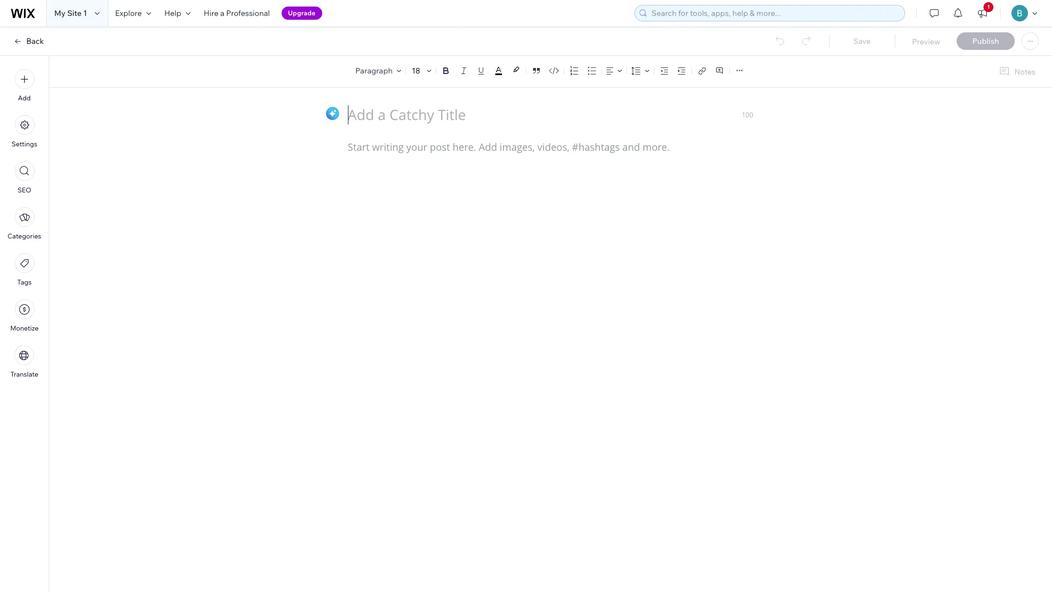 Task type: locate. For each thing, give the bounding box(es) containing it.
0 horizontal spatial 1
[[83, 8, 87, 18]]

paragraph button
[[353, 63, 404, 78]]

Search for tools, apps, help & more... field
[[649, 5, 902, 21]]

hire
[[204, 8, 219, 18]]

settings button
[[12, 115, 37, 148]]

menu
[[0, 63, 49, 385]]

1 horizontal spatial 1
[[988, 3, 991, 10]]

explore
[[115, 8, 142, 18]]

upgrade
[[288, 9, 316, 17]]

help
[[164, 8, 181, 18]]

categories button
[[8, 207, 41, 240]]

100
[[742, 110, 754, 119]]

notes
[[1015, 67, 1036, 76]]

help button
[[158, 0, 197, 26]]

1 button
[[971, 0, 995, 26]]

add button
[[15, 69, 34, 102]]

1 inside 1 button
[[988, 3, 991, 10]]

1
[[988, 3, 991, 10], [83, 8, 87, 18]]

my
[[54, 8, 66, 18]]

tags button
[[15, 253, 34, 286]]

seo button
[[15, 161, 34, 194]]

notes button
[[995, 64, 1040, 79]]

seo
[[18, 186, 31, 194]]

paragraph
[[356, 66, 393, 76]]

Add a Catchy Title text field
[[348, 105, 742, 124]]



Task type: vqa. For each thing, say whether or not it's contained in the screenshot.
3 associated with 217537123517253
no



Task type: describe. For each thing, give the bounding box(es) containing it.
tags
[[17, 278, 32, 286]]

back button
[[13, 36, 44, 46]]

monetize button
[[10, 299, 39, 332]]

hire a professional link
[[197, 0, 277, 26]]

add
[[18, 94, 31, 102]]

settings
[[12, 140, 37, 148]]

a
[[220, 8, 225, 18]]

categories
[[8, 232, 41, 240]]

site
[[67, 8, 82, 18]]

translate
[[10, 370, 38, 378]]

translate button
[[10, 345, 38, 378]]

back
[[26, 36, 44, 46]]

menu containing add
[[0, 63, 49, 385]]

Font Size field
[[411, 65, 423, 76]]

my site 1
[[54, 8, 87, 18]]

professional
[[226, 8, 270, 18]]

hire a professional
[[204, 8, 270, 18]]

upgrade button
[[282, 7, 322, 20]]

monetize
[[10, 324, 39, 332]]



